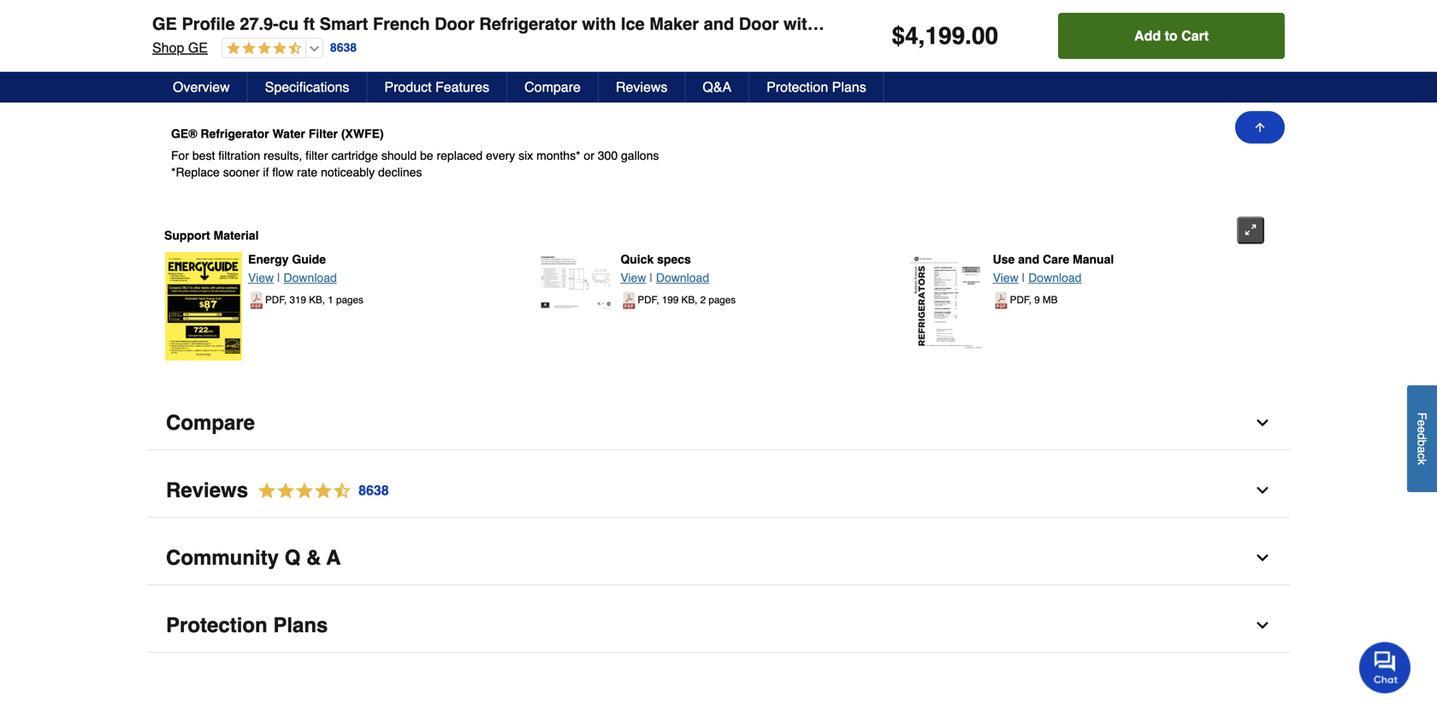 Task type: describe. For each thing, give the bounding box(es) containing it.
steel)
[[1140, 14, 1187, 34]]

specs
[[657, 253, 691, 267]]

water
[[272, 127, 305, 141]]

within
[[784, 14, 833, 34]]

pages for quick specs view | download
[[709, 295, 736, 306]]

, for quick specs view | download
[[695, 295, 698, 306]]

2 door from the left
[[739, 14, 779, 34]]

2 e from the top
[[1416, 427, 1429, 434]]

1 vertical spatial reviews
[[166, 479, 248, 503]]

f e e d b a c k button
[[1407, 386, 1437, 493]]

.
[[965, 22, 972, 50]]

plans for protection plans button to the bottom
[[273, 614, 328, 638]]

0 vertical spatial refrigerator
[[479, 14, 577, 34]]

1 e from the top
[[1416, 420, 1429, 427]]

chevron down image for q
[[1254, 550, 1271, 567]]

4.5 stars image containing 8638
[[248, 480, 390, 503]]

ft
[[303, 14, 315, 34]]

plans for the topmost protection plans button
[[832, 79, 866, 95]]

protection for protection plans button to the bottom
[[166, 614, 268, 638]]

0 vertical spatial 8638
[[330, 41, 357, 54]]

specifications
[[265, 79, 349, 95]]

download for specs
[[656, 271, 709, 285]]

view for quick specs view | download
[[621, 271, 646, 285]]

0 vertical spatial compare button
[[507, 72, 599, 103]]

or
[[584, 149, 595, 162]]

quick specs view | download
[[621, 253, 709, 285]]

stainless
[[1060, 14, 1135, 34]]

protection plans for protection plans button to the bottom
[[166, 614, 328, 638]]

download inside the use and care manual view | download
[[1029, 271, 1082, 285]]

energy guide view | download
[[248, 253, 337, 285]]

star
[[1268, 14, 1314, 34]]

a
[[1416, 447, 1429, 453]]

view link for energy guide view | download
[[248, 271, 274, 285]]

if
[[263, 165, 269, 179]]

3 door from the left
[[838, 14, 878, 34]]

and inside the use and care manual view | download
[[1018, 253, 1040, 267]]

protection for the topmost protection plans button
[[767, 79, 828, 95]]

3 pdf, from the left
[[1010, 295, 1032, 306]]

a
[[326, 547, 341, 570]]

mb
[[1043, 295, 1058, 306]]

d
[[1416, 434, 1429, 440]]

(xwfe)
[[341, 127, 384, 141]]

download for guide
[[284, 271, 337, 285]]

gallons
[[621, 149, 659, 162]]

energy
[[1192, 14, 1264, 34]]

smart
[[320, 14, 368, 34]]

pdf, for quick specs view | download
[[638, 295, 659, 306]]

resistant
[[984, 14, 1056, 34]]

should
[[381, 149, 417, 162]]

replaced
[[437, 149, 483, 162]]

overview button
[[156, 72, 248, 103]]

1 vertical spatial compare button
[[147, 397, 1290, 451]]

199
[[662, 295, 679, 306]]

pdf, 199 kb , 2 pages
[[638, 295, 736, 306]]

compare for bottommost the compare button
[[166, 411, 255, 435]]

sooner
[[223, 165, 260, 179]]

$ 4,199 . 00
[[892, 22, 999, 50]]

chevron down image inside the compare button
[[1254, 415, 1271, 432]]

0 vertical spatial 4.5 stars image
[[222, 41, 302, 57]]

319
[[290, 295, 306, 306]]

ge® refrigerator water filter (xwfe) for best filtration results, filter cartridge should be replaced every six months* or 300 gallons *replace sooner if flow rate noticeably declines
[[171, 127, 659, 179]]

be
[[420, 149, 433, 162]]

chevron down image for plans
[[1254, 618, 1271, 635]]

six
[[519, 149, 533, 162]]

reviews button
[[599, 72, 686, 103]]

add to cart button
[[1059, 13, 1285, 59]]

27.9-
[[240, 14, 279, 34]]

results,
[[264, 149, 302, 162]]

00
[[972, 22, 999, 50]]

q&a
[[703, 79, 732, 95]]

protection plans for the topmost protection plans button
[[767, 79, 866, 95]]

cart
[[1182, 28, 1209, 44]]

300
[[598, 149, 618, 162]]

shop
[[152, 40, 184, 56]]

*replace
[[171, 165, 220, 179]]

use and care manual view | download
[[993, 253, 1114, 285]]

$
[[892, 22, 905, 50]]

view link for quick specs view | download
[[621, 271, 646, 285]]

manual
[[1073, 253, 1114, 267]]

pdf, 9 mb
[[1010, 295, 1058, 306]]

, for energy guide view | download
[[322, 295, 325, 306]]

rate
[[297, 165, 318, 179]]

kb for energy guide view | download
[[309, 295, 322, 306]]

8638 inside the 4.5 stars image
[[359, 483, 389, 499]]

noticeably
[[321, 165, 375, 179]]

every
[[486, 149, 515, 162]]

energy
[[248, 253, 289, 267]]

0 horizontal spatial and
[[704, 14, 734, 34]]



Task type: vqa. For each thing, say whether or not it's contained in the screenshot.
an on the right top of the page
no



Task type: locate. For each thing, give the bounding box(es) containing it.
download down care
[[1029, 271, 1082, 285]]

download link for guide
[[284, 271, 337, 285]]

0 vertical spatial reviews
[[616, 79, 668, 95]]

2 horizontal spatial download link
[[1029, 271, 1082, 285]]

view link
[[248, 271, 274, 285], [621, 271, 646, 285], [993, 271, 1019, 285]]

guide
[[292, 253, 326, 267]]

0 horizontal spatial refrigerator
[[201, 127, 269, 141]]

0 horizontal spatial download
[[284, 271, 337, 285]]

1 horizontal spatial protection plans
[[767, 79, 866, 95]]

refrigerator
[[479, 14, 577, 34], [201, 127, 269, 141]]

download inside quick specs view | download
[[656, 271, 709, 285]]

1
[[328, 295, 333, 306]]

door left $
[[838, 14, 878, 34]]

2 horizontal spatial |
[[1022, 271, 1025, 285]]

flow
[[272, 165, 294, 179]]

pdf, 319 kb , 1 pages
[[265, 295, 363, 306]]

pdf, left 199
[[638, 295, 659, 306]]

product features button
[[367, 72, 507, 103]]

view down quick
[[621, 271, 646, 285]]

0 horizontal spatial door
[[435, 14, 475, 34]]

2 download from the left
[[656, 271, 709, 285]]

product features
[[384, 79, 489, 95]]

0 horizontal spatial |
[[277, 271, 280, 285]]

,
[[322, 295, 325, 306], [695, 295, 698, 306]]

2 download link from the left
[[656, 271, 709, 285]]

protection plans button
[[750, 72, 884, 103], [147, 600, 1290, 654]]

| down quick
[[650, 271, 653, 285]]

3 download link from the left
[[1029, 271, 1082, 285]]

protection down within
[[767, 79, 828, 95]]

plans down the q
[[273, 614, 328, 638]]

2 horizontal spatial pdf,
[[1010, 295, 1032, 306]]

profile
[[182, 14, 235, 34]]

chevron down image
[[1254, 482, 1271, 500]]

chevron down image inside community q & a button
[[1254, 550, 1271, 567]]

0 horizontal spatial ,
[[322, 295, 325, 306]]

1 view from the left
[[248, 271, 274, 285]]

2 pdf, from the left
[[638, 295, 659, 306]]

arrow up image
[[1253, 121, 1267, 134]]

ice
[[621, 14, 645, 34]]

pdf, left 9
[[1010, 295, 1032, 306]]

1 kb from the left
[[309, 295, 322, 306]]

1 horizontal spatial view
[[621, 271, 646, 285]]

maker
[[650, 14, 699, 34]]

1 vertical spatial protection
[[166, 614, 268, 638]]

view link down use
[[993, 271, 1019, 285]]

view
[[248, 271, 274, 285], [621, 271, 646, 285], [993, 271, 1019, 285]]

e
[[1416, 420, 1429, 427], [1416, 427, 1429, 434]]

1 horizontal spatial pdf,
[[638, 295, 659, 306]]

f
[[1416, 413, 1429, 420]]

0 horizontal spatial download link
[[284, 271, 337, 285]]

e up b
[[1416, 427, 1429, 434]]

quick
[[621, 253, 654, 267]]

1 horizontal spatial plans
[[832, 79, 866, 95]]

0 horizontal spatial view
[[248, 271, 274, 285]]

3 | from the left
[[1022, 271, 1025, 285]]

0 vertical spatial and
[[704, 14, 734, 34]]

1 door from the left
[[435, 14, 475, 34]]

1 vertical spatial 4.5 stars image
[[248, 480, 390, 503]]

refrigerator inside ge® refrigerator water filter (xwfe) for best filtration results, filter cartridge should be replaced every six months* or 300 gallons *replace sooner if flow rate noticeably declines
[[201, 127, 269, 141]]

download
[[284, 271, 337, 285], [656, 271, 709, 285], [1029, 271, 1082, 285]]

3 view from the left
[[993, 271, 1019, 285]]

1 vertical spatial compare
[[166, 411, 255, 435]]

reviews down ice
[[616, 79, 668, 95]]

1 horizontal spatial reviews
[[616, 79, 668, 95]]

download link down guide
[[284, 271, 337, 285]]

chevron down image
[[1254, 415, 1271, 432], [1254, 550, 1271, 567], [1254, 618, 1271, 635]]

compare button
[[507, 72, 599, 103], [147, 397, 1290, 451]]

1 horizontal spatial compare
[[525, 79, 581, 95]]

support material
[[164, 229, 259, 243]]

2 | from the left
[[650, 271, 653, 285]]

filtration
[[218, 149, 260, 162]]

1 pdf, from the left
[[265, 295, 287, 306]]

1 horizontal spatial download link
[[656, 271, 709, 285]]

download link for specs
[[656, 271, 709, 285]]

download link down care
[[1029, 271, 1082, 285]]

compare for the compare button to the top
[[525, 79, 581, 95]]

1 view link from the left
[[248, 271, 274, 285]]

overview
[[173, 79, 230, 95]]

material
[[213, 229, 259, 243]]

1 horizontal spatial pages
[[709, 295, 736, 306]]

chat invite button image
[[1360, 642, 1412, 694]]

4.5 stars image
[[222, 41, 302, 57], [248, 480, 390, 503]]

door left within
[[739, 14, 779, 34]]

f e e d b a c k
[[1416, 413, 1429, 465]]

pdf, for energy guide view | download
[[265, 295, 287, 306]]

for
[[171, 149, 189, 162]]

0 vertical spatial chevron down image
[[1254, 415, 1271, 432]]

use
[[993, 253, 1015, 267]]

and right maker
[[704, 14, 734, 34]]

, left 1
[[322, 295, 325, 306]]

download inside energy guide view | download
[[284, 271, 337, 285]]

door
[[435, 14, 475, 34], [739, 14, 779, 34], [838, 14, 878, 34]]

view down use
[[993, 271, 1019, 285]]

0 horizontal spatial 8638
[[330, 41, 357, 54]]

0 horizontal spatial compare
[[166, 411, 255, 435]]

care
[[1043, 253, 1070, 267]]

(fingerprint-
[[883, 14, 984, 34]]

cu
[[279, 14, 299, 34]]

protection plans button down within
[[750, 72, 884, 103]]

reviews inside button
[[616, 79, 668, 95]]

c
[[1416, 453, 1429, 459]]

, left 2
[[695, 295, 698, 306]]

specifications button
[[248, 72, 367, 103]]

download down guide
[[284, 271, 337, 285]]

view link down energy
[[248, 271, 274, 285]]

2 view from the left
[[621, 271, 646, 285]]

0 horizontal spatial reviews
[[166, 479, 248, 503]]

add
[[1135, 28, 1161, 44]]

view inside quick specs view | download
[[621, 271, 646, 285]]

3 download from the left
[[1029, 271, 1082, 285]]

| down energy
[[277, 271, 280, 285]]

1 download from the left
[[284, 271, 337, 285]]

2 horizontal spatial door
[[838, 14, 878, 34]]

0 vertical spatial ge
[[152, 14, 177, 34]]

shop ge
[[152, 40, 208, 56]]

1 vertical spatial plans
[[273, 614, 328, 638]]

download down specs
[[656, 271, 709, 285]]

1 horizontal spatial ge
[[188, 40, 208, 56]]

product
[[384, 79, 432, 95]]

8638
[[330, 41, 357, 54], [359, 483, 389, 499]]

pages
[[336, 295, 363, 306], [709, 295, 736, 306]]

to
[[1165, 28, 1178, 44]]

and
[[704, 14, 734, 34], [1018, 253, 1040, 267]]

0 horizontal spatial protection
[[166, 614, 268, 638]]

plans
[[832, 79, 866, 95], [273, 614, 328, 638]]

| for quick
[[650, 271, 653, 285]]

ge®
[[171, 127, 197, 141]]

0 vertical spatial protection
[[767, 79, 828, 95]]

french
[[373, 14, 430, 34]]

0 horizontal spatial pdf,
[[265, 295, 287, 306]]

1 chevron down image from the top
[[1254, 415, 1271, 432]]

1 horizontal spatial |
[[650, 271, 653, 285]]

1 horizontal spatial and
[[1018, 253, 1040, 267]]

0 horizontal spatial pages
[[336, 295, 363, 306]]

1 vertical spatial refrigerator
[[201, 127, 269, 141]]

| inside energy guide view | download
[[277, 271, 280, 285]]

ge down profile
[[188, 40, 208, 56]]

plans down within
[[832, 79, 866, 95]]

2 , from the left
[[695, 295, 698, 306]]

1 vertical spatial and
[[1018, 253, 1040, 267]]

1 horizontal spatial kb
[[682, 295, 695, 306]]

download link down specs
[[656, 271, 709, 285]]

3 chevron down image from the top
[[1254, 618, 1271, 635]]

0 vertical spatial plans
[[832, 79, 866, 95]]

protection down community
[[166, 614, 268, 638]]

0 horizontal spatial ge
[[152, 14, 177, 34]]

b
[[1416, 440, 1429, 447]]

months*
[[537, 149, 581, 162]]

pages right 2
[[709, 295, 736, 306]]

ge profile 27.9-cu ft smart french door refrigerator with ice maker and door within door (fingerprint-resistant stainless steel) energy star
[[152, 14, 1314, 34]]

kb for quick specs view | download
[[682, 295, 695, 306]]

download link for and
[[1029, 271, 1082, 285]]

1 horizontal spatial view link
[[621, 271, 646, 285]]

community q & a
[[166, 547, 341, 570]]

| up pdf, 9 mb
[[1022, 271, 1025, 285]]

cartridge
[[332, 149, 378, 162]]

2 vertical spatial chevron down image
[[1254, 618, 1271, 635]]

1 download link from the left
[[284, 271, 337, 285]]

0 vertical spatial compare
[[525, 79, 581, 95]]

0 vertical spatial protection plans button
[[750, 72, 884, 103]]

e up d
[[1416, 420, 1429, 427]]

filter
[[306, 149, 328, 162]]

4,199
[[905, 22, 965, 50]]

view inside energy guide view | download
[[248, 271, 274, 285]]

0 horizontal spatial plans
[[273, 614, 328, 638]]

1 vertical spatial protection plans button
[[147, 600, 1290, 654]]

declines
[[378, 165, 422, 179]]

2 view link from the left
[[621, 271, 646, 285]]

protection plans down community q & a
[[166, 614, 328, 638]]

features
[[435, 79, 489, 95]]

kb left 2
[[682, 295, 695, 306]]

view down energy
[[248, 271, 274, 285]]

add to cart
[[1135, 28, 1209, 44]]

filter
[[309, 127, 338, 141]]

1 pages from the left
[[336, 295, 363, 306]]

1 horizontal spatial 8638
[[359, 483, 389, 499]]

with
[[582, 14, 616, 34]]

and right use
[[1018, 253, 1040, 267]]

1 horizontal spatial refrigerator
[[479, 14, 577, 34]]

1 horizontal spatial door
[[739, 14, 779, 34]]

2
[[700, 295, 706, 306]]

reviews
[[616, 79, 668, 95], [166, 479, 248, 503]]

4.5 stars image down "27.9-"
[[222, 41, 302, 57]]

0 horizontal spatial protection plans
[[166, 614, 328, 638]]

view link for use and care manual view | download
[[993, 271, 1019, 285]]

&
[[306, 547, 321, 570]]

k
[[1416, 459, 1429, 465]]

9
[[1035, 295, 1040, 306]]

support
[[164, 229, 210, 243]]

4.5 stars image up the &
[[248, 480, 390, 503]]

2 horizontal spatial view link
[[993, 271, 1019, 285]]

pages right 1
[[336, 295, 363, 306]]

1 horizontal spatial ,
[[695, 295, 698, 306]]

community
[[166, 547, 279, 570]]

2 chevron down image from the top
[[1254, 550, 1271, 567]]

1 , from the left
[[322, 295, 325, 306]]

best
[[192, 149, 215, 162]]

community q & a button
[[147, 532, 1290, 586]]

chevron down image inside protection plans button
[[1254, 618, 1271, 635]]

view inside the use and care manual view | download
[[993, 271, 1019, 285]]

1 horizontal spatial protection
[[767, 79, 828, 95]]

1 | from the left
[[277, 271, 280, 285]]

kb
[[309, 295, 322, 306], [682, 295, 695, 306]]

| inside the use and care manual view | download
[[1022, 271, 1025, 285]]

| for energy
[[277, 271, 280, 285]]

2 pages from the left
[[709, 295, 736, 306]]

pages for energy guide view | download
[[336, 295, 363, 306]]

| inside quick specs view | download
[[650, 271, 653, 285]]

0 horizontal spatial kb
[[309, 295, 322, 306]]

2 horizontal spatial view
[[993, 271, 1019, 285]]

protection plans down within
[[767, 79, 866, 95]]

1 vertical spatial 8638
[[359, 483, 389, 499]]

door right french
[[435, 14, 475, 34]]

protection plans button down community q & a button
[[147, 600, 1290, 654]]

refrigerator up filtration
[[201, 127, 269, 141]]

kb left 1
[[309, 295, 322, 306]]

refrigerator left with
[[479, 14, 577, 34]]

compare
[[525, 79, 581, 95], [166, 411, 255, 435]]

3 view link from the left
[[993, 271, 1019, 285]]

reviews up community
[[166, 479, 248, 503]]

0 vertical spatial protection plans
[[767, 79, 866, 95]]

0 horizontal spatial view link
[[248, 271, 274, 285]]

download link
[[284, 271, 337, 285], [656, 271, 709, 285], [1029, 271, 1082, 285]]

view link down quick
[[621, 271, 646, 285]]

ge up shop
[[152, 14, 177, 34]]

1 vertical spatial ge
[[188, 40, 208, 56]]

1 horizontal spatial download
[[656, 271, 709, 285]]

q&a button
[[686, 72, 750, 103]]

view for energy guide view | download
[[248, 271, 274, 285]]

1 vertical spatial chevron down image
[[1254, 550, 1271, 567]]

2 kb from the left
[[682, 295, 695, 306]]

pdf, left 319
[[265, 295, 287, 306]]

1 vertical spatial protection plans
[[166, 614, 328, 638]]

q
[[285, 547, 301, 570]]

2 horizontal spatial download
[[1029, 271, 1082, 285]]



